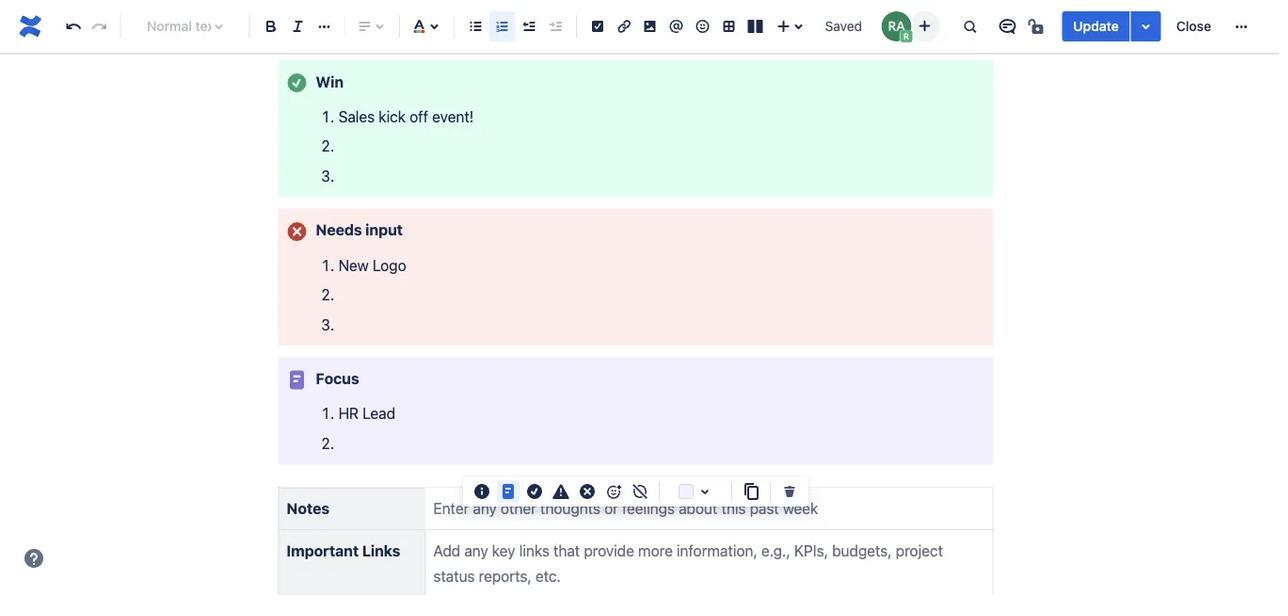 Task type: describe. For each thing, give the bounding box(es) containing it.
help image
[[23, 547, 45, 570]]

undo ⌘z image
[[62, 15, 85, 38]]

lead
[[363, 405, 396, 423]]

bold ⌘b image
[[260, 15, 282, 38]]

update
[[1074, 18, 1119, 34]]

remove image
[[779, 480, 801, 503]]

off
[[410, 108, 428, 126]]

redo ⌘⇧z image
[[88, 15, 111, 38]]

sales
[[339, 108, 375, 126]]

more formatting image
[[313, 15, 336, 38]]

editable content region
[[248, 0, 1024, 596]]

bullet list ⌘⇧8 image
[[465, 15, 487, 38]]

panel note image
[[286, 369, 308, 391]]

ruby anderson image
[[882, 11, 912, 41]]

needs input
[[316, 221, 403, 239]]

background color image
[[694, 480, 717, 503]]

action item image
[[587, 15, 609, 38]]

adjust update settings image
[[1135, 15, 1158, 38]]

copy image
[[740, 480, 763, 503]]

comment icon image
[[997, 15, 1019, 38]]

add image, video, or file image
[[639, 15, 662, 38]]

panel error image
[[286, 220, 308, 243]]

hr
[[339, 405, 359, 423]]

update button
[[1063, 11, 1131, 41]]

new
[[339, 256, 369, 274]]

note image
[[497, 480, 520, 503]]

error image
[[576, 480, 599, 503]]

indent tab image
[[544, 15, 567, 38]]

remove emoji image
[[629, 480, 652, 503]]

saved
[[825, 18, 863, 34]]

links
[[362, 541, 401, 559]]

close button
[[1166, 11, 1223, 41]]

table image
[[718, 15, 741, 38]]

mention image
[[665, 15, 688, 38]]

new logo
[[339, 256, 407, 274]]

sales kick off event!
[[339, 108, 474, 126]]



Task type: locate. For each thing, give the bounding box(es) containing it.
invite to edit image
[[914, 15, 936, 37]]

logo
[[373, 256, 407, 274]]

event!
[[432, 108, 474, 126]]

win
[[316, 72, 344, 90]]

important links
[[287, 541, 401, 559]]

success image
[[524, 480, 546, 503]]

close
[[1177, 18, 1212, 34]]

editor add emoji image
[[603, 480, 625, 503]]

important
[[287, 541, 359, 559]]

link image
[[613, 15, 636, 38]]

find and replace image
[[959, 15, 982, 38]]

warning image
[[550, 480, 573, 503]]

emoji image
[[692, 15, 714, 38]]

no restrictions image
[[1027, 15, 1049, 38]]

info image
[[471, 480, 493, 503]]

panel success image
[[286, 72, 308, 94]]

more image
[[1231, 15, 1253, 38]]

focus
[[316, 369, 359, 387]]

hr lead
[[339, 405, 396, 423]]

layouts image
[[744, 15, 767, 38]]

input
[[366, 221, 403, 239]]

needs
[[316, 221, 362, 239]]

outdent ⇧tab image
[[518, 15, 540, 38]]

notes
[[287, 500, 330, 517]]

italic ⌘i image
[[287, 15, 309, 38]]

confluence image
[[15, 11, 45, 41], [15, 11, 45, 41]]

kick
[[379, 108, 406, 126]]

numbered list ⌘⇧7 image
[[491, 15, 514, 38]]



Task type: vqa. For each thing, say whether or not it's contained in the screenshot.
🗃️
no



